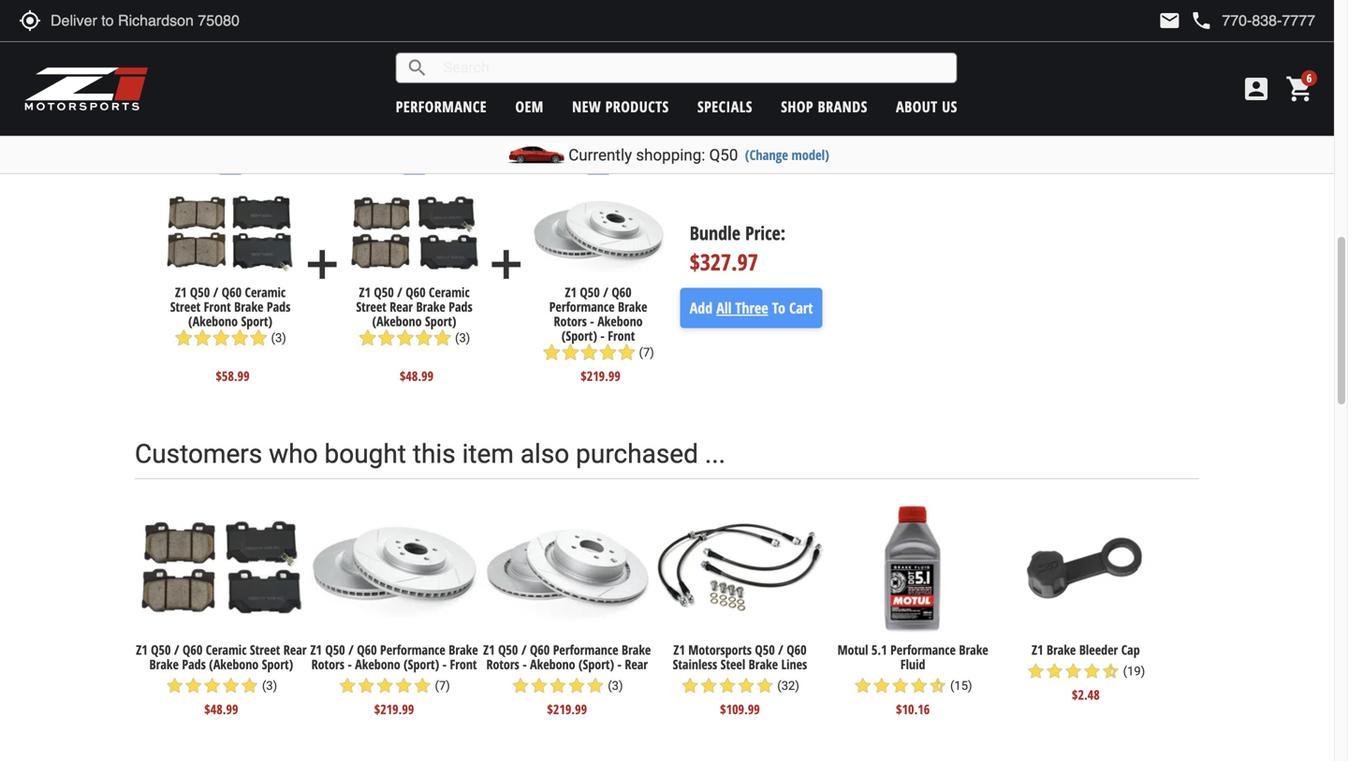 Task type: vqa. For each thing, say whether or not it's contained in the screenshot.
rightmost add
yes



Task type: describe. For each thing, give the bounding box(es) containing it.
/ inside z1 q50 / q60 ceramic street rear brake pads (akebono sport) star star star star star (3)
[[397, 283, 403, 301]]

rotors inside z1 q50 / q60 performance brake rotors - akebono (sport) - rear star star star star star (3) $219.99
[[486, 656, 520, 673]]

(3) for z1 q50 / q60 ceramic street rear brake pads (akebono sport) star star star star star (3) $48.99
[[262, 679, 277, 693]]

(change
[[745, 146, 788, 164]]

(akebono for z1 q50 / q60 ceramic street rear brake pads (akebono sport) star star star star star (3) $48.99
[[209, 656, 259, 673]]

item
[[462, 439, 514, 470]]

shopping_cart link
[[1281, 74, 1316, 104]]

rear inside z1 q50 / q60 performance brake rotors - akebono (sport) - rear star star star star star (3) $219.99
[[625, 656, 648, 673]]

account_box
[[1242, 74, 1272, 104]]

pads for z1 q50 / q60 ceramic street front brake pads (akebono sport) star star star star star (3)
[[267, 298, 291, 316]]

q50 inside z1 q50 / q60 ceramic street rear brake pads (akebono sport) star star star star star (3)
[[374, 283, 394, 301]]

2 vertical spatial front
[[450, 656, 477, 673]]

shopping_cart
[[1286, 74, 1316, 104]]

z1 brake bleeder cap star star star star star_half (19) $2.48
[[1027, 641, 1146, 704]]

brands
[[818, 96, 868, 117]]

add
[[690, 298, 713, 318]]

...
[[705, 439, 726, 470]]

q50 inside z1 motorsports q50 / q60 stainless steel brake lines star star star star star (32) $109.99
[[755, 641, 775, 659]]

1 vertical spatial z1 q50 / q60 performance brake rotors - akebono (sport) - front star star star star star (7) $219.99
[[310, 641, 478, 718]]

mail link
[[1159, 9, 1181, 32]]

5.1
[[872, 641, 887, 659]]

$327.97
[[690, 247, 758, 277]]

motul 5.1 performance brake fluid star star star star star_half (15) $10.16
[[838, 641, 989, 718]]

sport) for z1 q50 / q60 ceramic street rear brake pads (akebono sport) star star star star star (3)
[[425, 312, 457, 330]]

phone
[[1191, 9, 1213, 32]]

to
[[772, 298, 786, 318]]

account_box link
[[1237, 74, 1276, 104]]

new
[[572, 96, 601, 117]]

sport) for z1 q50 / q60 ceramic street front brake pads (akebono sport) star star star star star (3)
[[241, 312, 272, 330]]

customers
[[135, 439, 262, 470]]

z1 q50 / q60 ceramic street rear brake pads (akebono sport) star star star star star (3)
[[356, 283, 473, 347]]

stainless
[[673, 656, 718, 673]]

bundle price: $327.97
[[690, 220, 786, 277]]

cart
[[789, 298, 813, 318]]

z1 inside z1 q50 / q60 ceramic street rear brake pads (akebono sport) star star star star star (3) $48.99
[[136, 641, 148, 659]]

steel
[[721, 656, 746, 673]]

2 horizontal spatial akebono
[[598, 312, 643, 330]]

who
[[269, 439, 318, 470]]

ceramic for z1 q50 / q60 ceramic street front brake pads (akebono sport) star star star star star (3)
[[245, 283, 286, 301]]

$58.99
[[216, 367, 250, 385]]

z1 motorsports q50 / q60 stainless steel brake lines star star star star star (32) $109.99
[[673, 641, 808, 718]]

performance link
[[396, 96, 487, 117]]

motorsports
[[689, 641, 752, 659]]

z1 motorsports logo image
[[23, 66, 149, 112]]

shop brands
[[781, 96, 868, 117]]

bought
[[263, 80, 347, 111]]

q60 inside z1 q50 / q60 ceramic street rear brake pads (akebono sport) star star star star star (3) $48.99
[[183, 641, 203, 659]]

also
[[521, 439, 570, 470]]

customers who bought this item also purchased ...
[[135, 439, 726, 470]]

(akebono for z1 q50 / q60 ceramic street rear brake pads (akebono sport) star star star star star (3)
[[372, 312, 422, 330]]

brake inside z1 q50 / q60 ceramic street rear brake pads (akebono sport) star star star star star (3) $48.99
[[149, 656, 179, 673]]

cap
[[1122, 641, 1140, 659]]

front inside z1 q50 / q60 ceramic street front brake pads (akebono sport) star star star star star (3)
[[204, 298, 231, 316]]

brake inside motul 5.1 performance brake fluid star star star star star_half (15) $10.16
[[959, 641, 989, 659]]

q60 inside z1 q50 / q60 ceramic street rear brake pads (akebono sport) star star star star star (3)
[[406, 283, 426, 301]]

ceramic for z1 q50 / q60 ceramic street rear brake pads (akebono sport) star star star star star (3)
[[429, 283, 470, 301]]

purchased
[[576, 439, 699, 470]]

brake inside z1 brake bleeder cap star star star star star_half (19) $2.48
[[1047, 641, 1076, 659]]

0 vertical spatial (7)
[[639, 345, 654, 359]]

brake inside z1 q50 / q60 performance brake rotors - akebono (sport) - rear star star star star star (3) $219.99
[[622, 641, 651, 659]]

2 horizontal spatial rotors
[[554, 312, 587, 330]]

performance inside motul 5.1 performance brake fluid star star star star star_half (15) $10.16
[[891, 641, 956, 659]]

(change model) link
[[745, 146, 830, 164]]

z1 q50 / q60 performance brake rotors - akebono (sport) - rear star star star star star (3) $219.99
[[483, 641, 651, 718]]

specials link
[[698, 96, 753, 117]]



Task type: locate. For each thing, give the bounding box(es) containing it.
(15)
[[951, 679, 973, 693]]

q50 inside z1 q50 / q60 performance brake rotors - akebono (sport) - rear star star star star star (3) $219.99
[[498, 641, 518, 659]]

mail
[[1159, 9, 1181, 32]]

star_half inside motul 5.1 performance brake fluid star star star star star_half (15) $10.16
[[929, 677, 948, 695]]

rear
[[390, 298, 413, 316], [284, 641, 307, 659], [625, 656, 648, 673]]

$219.99
[[581, 367, 621, 385], [374, 700, 414, 718], [547, 700, 587, 718]]

2 horizontal spatial pads
[[449, 298, 473, 316]]

q50 inside z1 q50 / q60 ceramic street rear brake pads (akebono sport) star star star star star (3) $48.99
[[151, 641, 171, 659]]

fluid
[[901, 656, 926, 673]]

z1 inside z1 brake bleeder cap star star star star star_half (19) $2.48
[[1032, 641, 1044, 659]]

-
[[590, 312, 594, 330], [601, 327, 605, 345], [348, 656, 352, 673], [443, 656, 447, 673], [523, 656, 527, 673], [618, 656, 622, 673]]

star_half
[[1102, 662, 1120, 681], [929, 677, 948, 695]]

bundle
[[690, 220, 741, 246]]

bought
[[325, 439, 406, 470]]

1 horizontal spatial pads
[[267, 298, 291, 316]]

star_half left (15)
[[929, 677, 948, 695]]

street inside z1 q50 / q60 ceramic street front brake pads (akebono sport) star star star star star (3)
[[170, 298, 201, 316]]

z1 inside z1 motorsports q50 / q60 stainless steel brake lines star star star star star (32) $109.99
[[674, 641, 685, 659]]

1 horizontal spatial akebono
[[530, 656, 576, 673]]

performance inside z1 q50 / q60 performance brake rotors - akebono (sport) - rear star star star star star (3) $219.99
[[553, 641, 619, 659]]

us
[[942, 96, 958, 117]]

akebono inside z1 q50 / q60 performance brake rotors - akebono (sport) - rear star star star star star (3) $219.99
[[530, 656, 576, 673]]

(3) inside z1 q50 / q60 ceramic street rear brake pads (akebono sport) star star star star star (3) $48.99
[[262, 679, 277, 693]]

new products link
[[572, 96, 669, 117]]

sport) inside z1 q50 / q60 ceramic street rear brake pads (akebono sport) star star star star star (3) $48.99
[[262, 656, 293, 673]]

my_location
[[19, 9, 41, 32]]

front
[[204, 298, 231, 316], [608, 327, 635, 345], [450, 656, 477, 673]]

0 horizontal spatial pads
[[182, 656, 206, 673]]

ceramic
[[245, 283, 286, 301], [429, 283, 470, 301], [206, 641, 247, 659]]

1 vertical spatial $48.99
[[204, 700, 238, 718]]

z1 inside z1 q50 / q60 performance brake rotors - akebono (sport) - rear star star star star star (3) $219.99
[[483, 641, 495, 659]]

0 horizontal spatial $48.99
[[204, 700, 238, 718]]

q60 inside z1 q50 / q60 ceramic street front brake pads (akebono sport) star star star star star (3)
[[222, 283, 242, 301]]

street for z1 q50 / q60 ceramic street rear brake pads (akebono sport) star star star star star (3)
[[356, 298, 387, 316]]

all
[[717, 298, 732, 318]]

rear inside z1 q50 / q60 ceramic street rear brake pads (akebono sport) star star star star star (3) $48.99
[[284, 641, 307, 659]]

street
[[170, 298, 201, 316], [356, 298, 387, 316], [250, 641, 280, 659]]

sport)
[[241, 312, 272, 330], [425, 312, 457, 330], [262, 656, 293, 673]]

(3)
[[271, 331, 286, 345], [455, 331, 470, 345], [262, 679, 277, 693], [608, 679, 623, 693]]

1 horizontal spatial front
[[450, 656, 477, 673]]

0 horizontal spatial (7)
[[435, 679, 450, 693]]

ceramic inside z1 q50 / q60 ceramic street rear brake pads (akebono sport) star star star star star (3) $48.99
[[206, 641, 247, 659]]

rear inside z1 q50 / q60 ceramic street rear brake pads (akebono sport) star star star star star (3)
[[390, 298, 413, 316]]

1 horizontal spatial $48.99
[[400, 367, 434, 385]]

ceramic inside z1 q50 / q60 ceramic street rear brake pads (akebono sport) star star star star star (3)
[[429, 283, 470, 301]]

(19)
[[1123, 664, 1146, 679]]

q60
[[222, 283, 242, 301], [406, 283, 426, 301], [612, 283, 632, 301], [183, 641, 203, 659], [357, 641, 377, 659], [530, 641, 550, 659], [787, 641, 807, 659]]

about us link
[[896, 96, 958, 117]]

performance
[[396, 96, 487, 117]]

1 vertical spatial (7)
[[435, 679, 450, 693]]

$109.99
[[720, 700, 760, 718]]

rear for z1 q50 / q60 ceramic street rear brake pads (akebono sport) star star star star star (3)
[[390, 298, 413, 316]]

0 horizontal spatial rear
[[284, 641, 307, 659]]

together
[[353, 80, 456, 111]]

three
[[736, 298, 768, 318]]

street for z1 q50 / q60 ceramic street rear brake pads (akebono sport) star star star star star (3) $48.99
[[250, 641, 280, 659]]

star_half inside z1 brake bleeder cap star star star star star_half (19) $2.48
[[1102, 662, 1120, 681]]

currently
[[569, 146, 632, 164]]

1 horizontal spatial add
[[483, 241, 530, 288]]

/ inside z1 motorsports q50 / q60 stainless steel brake lines star star star star star (32) $109.99
[[778, 641, 784, 659]]

pads
[[267, 298, 291, 316], [449, 298, 473, 316], [182, 656, 206, 673]]

$219.99 inside z1 q50 / q60 performance brake rotors - akebono (sport) - rear star star star star star (3) $219.99
[[547, 700, 587, 718]]

/ inside z1 q50 / q60 ceramic street front brake pads (akebono sport) star star star star star (3)
[[213, 283, 218, 301]]

(akebono inside z1 q50 / q60 ceramic street rear brake pads (akebono sport) star star star star star (3)
[[372, 312, 422, 330]]

mail phone
[[1159, 9, 1213, 32]]

z1 inside z1 q50 / q60 ceramic street rear brake pads (akebono sport) star star star star star (3)
[[359, 283, 371, 301]]

ceramic for z1 q50 / q60 ceramic street rear brake pads (akebono sport) star star star star star (3) $48.99
[[206, 641, 247, 659]]

brake inside z1 motorsports q50 / q60 stainless steel brake lines star star star star star (32) $109.99
[[749, 656, 778, 673]]

brake inside z1 q50 / q60 ceramic street rear brake pads (akebono sport) star star star star star (3)
[[416, 298, 446, 316]]

search
[[406, 57, 429, 79]]

1 horizontal spatial rotors
[[486, 656, 520, 673]]

motul
[[838, 641, 869, 659]]

z1 inside z1 q50 / q60 ceramic street front brake pads (akebono sport) star star star star star (3)
[[175, 283, 187, 301]]

0 horizontal spatial z1 q50 / q60 performance brake rotors - akebono (sport) - front star star star star star (7) $219.99
[[310, 641, 478, 718]]

/ inside z1 q50 / q60 ceramic street rear brake pads (akebono sport) star star star star star (3) $48.99
[[174, 641, 179, 659]]

new products
[[572, 96, 669, 117]]

specials
[[698, 96, 753, 117]]

2 horizontal spatial street
[[356, 298, 387, 316]]

1 horizontal spatial street
[[250, 641, 280, 659]]

0 vertical spatial front
[[204, 298, 231, 316]]

brake
[[234, 298, 264, 316], [416, 298, 446, 316], [618, 298, 647, 316], [449, 641, 478, 659], [622, 641, 651, 659], [959, 641, 989, 659], [1047, 641, 1076, 659], [149, 656, 179, 673], [749, 656, 778, 673]]

shopping:
[[636, 146, 706, 164]]

(3) inside z1 q50 / q60 ceramic street front brake pads (akebono sport) star star star star star (3)
[[271, 331, 286, 345]]

sport) inside z1 q50 / q60 ceramic street rear brake pads (akebono sport) star star star star star (3)
[[425, 312, 457, 330]]

pads inside z1 q50 / q60 ceramic street rear brake pads (akebono sport) star star star star star (3)
[[449, 298, 473, 316]]

shop
[[781, 96, 814, 117]]

rear for z1 q50 / q60 ceramic street rear brake pads (akebono sport) star star star star star (3) $48.99
[[284, 641, 307, 659]]

sport) for z1 q50 / q60 ceramic street rear brake pads (akebono sport) star star star star star (3) $48.99
[[262, 656, 293, 673]]

frequently bought together
[[135, 80, 456, 111]]

q50
[[709, 146, 738, 164], [190, 283, 210, 301], [374, 283, 394, 301], [580, 283, 600, 301], [151, 641, 171, 659], [325, 641, 345, 659], [498, 641, 518, 659], [755, 641, 775, 659]]

(sport) inside z1 q50 / q60 performance brake rotors - akebono (sport) - rear star star star star star (3) $219.99
[[579, 656, 614, 673]]

products
[[606, 96, 669, 117]]

performance
[[549, 298, 615, 316], [380, 641, 446, 659], [553, 641, 619, 659], [891, 641, 956, 659]]

1 horizontal spatial star_half
[[1102, 662, 1120, 681]]

z1
[[175, 283, 187, 301], [359, 283, 371, 301], [565, 283, 577, 301], [136, 641, 148, 659], [310, 641, 322, 659], [483, 641, 495, 659], [674, 641, 685, 659], [1032, 641, 1044, 659]]

0 vertical spatial $48.99
[[400, 367, 434, 385]]

about
[[896, 96, 938, 117]]

currently shopping: q50 (change model)
[[569, 146, 830, 164]]

2 horizontal spatial front
[[608, 327, 635, 345]]

pads for z1 q50 / q60 ceramic street rear brake pads (akebono sport) star star star star star (3)
[[449, 298, 473, 316]]

star_half left (19)
[[1102, 662, 1120, 681]]

model)
[[792, 146, 830, 164]]

$48.99
[[400, 367, 434, 385], [204, 700, 238, 718]]

akebono
[[598, 312, 643, 330], [355, 656, 401, 673], [530, 656, 576, 673]]

(sport)
[[562, 327, 597, 345], [404, 656, 439, 673], [579, 656, 614, 673]]

0 horizontal spatial rotors
[[311, 656, 345, 673]]

phone link
[[1191, 9, 1316, 32]]

$2.48
[[1072, 686, 1100, 704]]

ceramic inside z1 q50 / q60 ceramic street front brake pads (akebono sport) star star star star star (3)
[[245, 283, 286, 301]]

add
[[299, 241, 346, 288], [483, 241, 530, 288]]

$10.16
[[896, 700, 930, 718]]

pads inside z1 q50 / q60 ceramic street front brake pads (akebono sport) star star star star star (3)
[[267, 298, 291, 316]]

brake inside z1 q50 / q60 ceramic street front brake pads (akebono sport) star star star star star (3)
[[234, 298, 264, 316]]

(akebono
[[188, 312, 238, 330], [372, 312, 422, 330], [209, 656, 259, 673]]

1 vertical spatial front
[[608, 327, 635, 345]]

lines
[[781, 656, 808, 673]]

pads for z1 q50 / q60 ceramic street rear brake pads (akebono sport) star star star star star (3) $48.99
[[182, 656, 206, 673]]

(3) inside z1 q50 / q60 ceramic street rear brake pads (akebono sport) star star star star star (3)
[[455, 331, 470, 345]]

1 horizontal spatial z1 q50 / q60 performance brake rotors - akebono (sport) - front star star star star star (7) $219.99
[[543, 283, 654, 385]]

q60 inside z1 q50 / q60 performance brake rotors - akebono (sport) - rear star star star star star (3) $219.99
[[530, 641, 550, 659]]

about us
[[896, 96, 958, 117]]

0 horizontal spatial star_half
[[929, 677, 948, 695]]

(3) inside z1 q50 / q60 performance brake rotors - akebono (sport) - rear star star star star star (3) $219.99
[[608, 679, 623, 693]]

frequently
[[135, 80, 257, 111]]

0 horizontal spatial street
[[170, 298, 201, 316]]

/
[[213, 283, 218, 301], [397, 283, 403, 301], [603, 283, 609, 301], [174, 641, 179, 659], [348, 641, 354, 659], [521, 641, 527, 659], [778, 641, 784, 659]]

2 horizontal spatial rear
[[625, 656, 648, 673]]

(32)
[[778, 679, 800, 693]]

0 horizontal spatial add
[[299, 241, 346, 288]]

star
[[174, 329, 193, 347], [193, 329, 212, 347], [212, 329, 231, 347], [231, 329, 249, 347], [249, 329, 268, 347], [358, 329, 377, 347], [377, 329, 396, 347], [396, 329, 415, 347], [415, 329, 433, 347], [433, 329, 452, 347], [543, 343, 561, 362], [561, 343, 580, 362], [580, 343, 599, 362], [599, 343, 617, 362], [617, 343, 636, 362], [1027, 662, 1046, 681], [1046, 662, 1064, 681], [1064, 662, 1083, 681], [1083, 662, 1102, 681], [165, 677, 184, 695], [184, 677, 203, 695], [203, 677, 222, 695], [222, 677, 240, 695], [240, 677, 259, 695], [338, 677, 357, 695], [357, 677, 376, 695], [376, 677, 395, 695], [395, 677, 413, 695], [413, 677, 432, 695], [511, 677, 530, 695], [530, 677, 549, 695], [549, 677, 568, 695], [568, 677, 586, 695], [586, 677, 605, 695], [681, 677, 700, 695], [700, 677, 718, 695], [718, 677, 737, 695], [737, 677, 756, 695], [756, 677, 775, 695], [854, 677, 873, 695], [873, 677, 891, 695], [891, 677, 910, 695], [910, 677, 929, 695]]

q50 inside z1 q50 / q60 ceramic street front brake pads (akebono sport) star star star star star (3)
[[190, 283, 210, 301]]

1 horizontal spatial (7)
[[639, 345, 654, 359]]

add all three to cart
[[690, 298, 813, 318]]

z1 q50 / q60 performance brake rotors - akebono (sport) - front star star star star star (7) $219.99
[[543, 283, 654, 385], [310, 641, 478, 718]]

bleeder
[[1080, 641, 1118, 659]]

oem link
[[515, 96, 544, 117]]

street inside z1 q50 / q60 ceramic street rear brake pads (akebono sport) star star star star star (3) $48.99
[[250, 641, 280, 659]]

street inside z1 q50 / q60 ceramic street rear brake pads (akebono sport) star star star star star (3)
[[356, 298, 387, 316]]

sport) inside z1 q50 / q60 ceramic street front brake pads (akebono sport) star star star star star (3)
[[241, 312, 272, 330]]

z1 q50 / q60 ceramic street front brake pads (akebono sport) star star star star star (3)
[[170, 283, 291, 347]]

$48.99 inside z1 q50 / q60 ceramic street rear brake pads (akebono sport) star star star star star (3) $48.99
[[204, 700, 238, 718]]

(akebono for z1 q50 / q60 ceramic street front brake pads (akebono sport) star star star star star (3)
[[188, 312, 238, 330]]

Search search field
[[429, 53, 957, 82]]

(3) for z1 q50 / q60 ceramic street front brake pads (akebono sport) star star star star star (3)
[[271, 331, 286, 345]]

pads inside z1 q50 / q60 ceramic street rear brake pads (akebono sport) star star star star star (3) $48.99
[[182, 656, 206, 673]]

(akebono inside z1 q50 / q60 ceramic street front brake pads (akebono sport) star star star star star (3)
[[188, 312, 238, 330]]

2 add from the left
[[483, 241, 530, 288]]

oem
[[515, 96, 544, 117]]

1 horizontal spatial rear
[[390, 298, 413, 316]]

rotors
[[554, 312, 587, 330], [311, 656, 345, 673], [486, 656, 520, 673]]

0 horizontal spatial akebono
[[355, 656, 401, 673]]

price:
[[745, 220, 786, 246]]

(3) for z1 q50 / q60 ceramic street rear brake pads (akebono sport) star star star star star (3)
[[455, 331, 470, 345]]

0 horizontal spatial front
[[204, 298, 231, 316]]

q60 inside z1 motorsports q50 / q60 stainless steel brake lines star star star star star (32) $109.99
[[787, 641, 807, 659]]

shop brands link
[[781, 96, 868, 117]]

this
[[413, 439, 456, 470]]

street for z1 q50 / q60 ceramic street front brake pads (akebono sport) star star star star star (3)
[[170, 298, 201, 316]]

z1 q50 / q60 ceramic street rear brake pads (akebono sport) star star star star star (3) $48.99
[[136, 641, 307, 718]]

(akebono inside z1 q50 / q60 ceramic street rear brake pads (akebono sport) star star star star star (3) $48.99
[[209, 656, 259, 673]]

/ inside z1 q50 / q60 performance brake rotors - akebono (sport) - rear star star star star star (3) $219.99
[[521, 641, 527, 659]]

0 vertical spatial z1 q50 / q60 performance brake rotors - akebono (sport) - front star star star star star (7) $219.99
[[543, 283, 654, 385]]

1 add from the left
[[299, 241, 346, 288]]

(7)
[[639, 345, 654, 359], [435, 679, 450, 693]]



